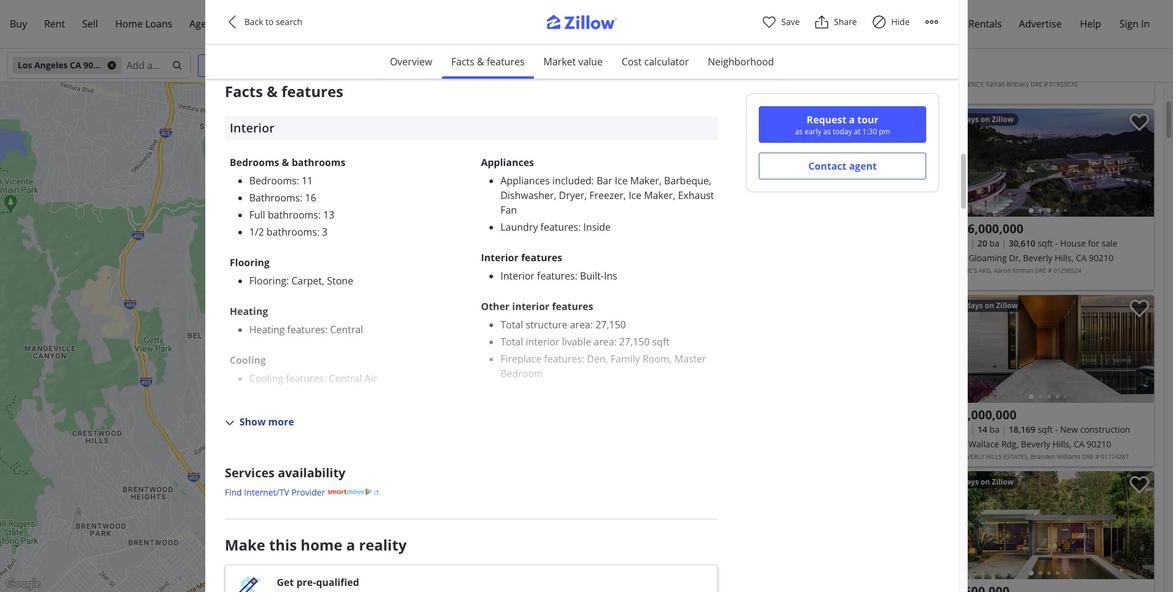 Task type: describe. For each thing, give the bounding box(es) containing it.
3
[[322, 225, 328, 239]]

hills, for $62,000,000
[[1053, 439, 1072, 451]]

3.00m link
[[326, 334, 354, 345]]

0 vertical spatial cooling
[[230, 354, 266, 367]]

01774287
[[1101, 453, 1129, 462]]

ca inside 2172 coldwater canyon dr, beverly hills, ca 90210
[[318, 266, 329, 278]]

0 horizontal spatial chevron left image
[[225, 15, 240, 29]]

1 horizontal spatial 5.00m link
[[315, 286, 343, 297]]

1 horizontal spatial 5.50m
[[378, 358, 398, 368]]

4.25m link
[[317, 287, 344, 298]]

: left '16'
[[300, 191, 303, 205]]

carpet,
[[292, 274, 325, 288]]

90210 inside 2172 coldwater canyon dr, beverly hills, ca 90210
[[331, 266, 355, 278]]

sqft for $126,000,000
[[1038, 238, 1053, 249]]

0 horizontal spatial advertisement region
[[225, 486, 718, 500]]

save this home image for the beverly hills estates, branden williams dre # 01774287
[[1130, 300, 1150, 318]]

6.23m link
[[292, 205, 320, 216]]

44.8m link
[[273, 238, 301, 249]]

: left den,
[[582, 353, 585, 366]]

interior for interior features interior features : built-ins
[[481, 251, 519, 265]]

main navigation
[[0, 0, 1174, 49]]

: left 11 at the top left of page
[[297, 174, 299, 188]]

new 9.00m
[[312, 362, 338, 376]]

zillow for $126,000,000
[[992, 114, 1014, 125]]

1 vertical spatial flooring
[[249, 274, 286, 288]]

share image
[[815, 15, 830, 29]]

chevron left image for 19 days on zillow
[[948, 156, 963, 170]]

0 horizontal spatial 1.70m
[[263, 278, 282, 287]]

los
[[18, 59, 32, 71]]

features inside cooling cooling features : central air
[[286, 372, 324, 386]]

los angeles ca 90210
[[18, 59, 108, 71]]

2 vertical spatial bathrooms
[[267, 225, 317, 239]]

dre inside coldwell banker residential brokerage, jade mills dre # 00526877
[[893, 80, 905, 89]]

zillow logo image
[[538, 15, 636, 36]]

save this home button for $4,195,000
[[454, 108, 488, 142]]

sign in link
[[1111, 10, 1159, 39]]

0 vertical spatial 10.5m link
[[400, 334, 428, 345]]

make this home a reality
[[225, 535, 407, 555]]

days for $62,000,000
[[967, 301, 983, 311]]

# inside 9505 gloaming dr, beverly hills, ca 90210 christie's akg, aaron kirman dre # 01296524
[[1048, 267, 1052, 275]]

4.35m link
[[345, 332, 373, 343]]

1 vertical spatial a
[[346, 535, 355, 555]]

0 vertical spatial 20.0m link
[[322, 325, 360, 336]]

ba for $62,000,000
[[990, 424, 1000, 436]]

0 vertical spatial 6.50m link
[[332, 320, 360, 331]]

1 horizontal spatial 2.90m link
[[347, 335, 375, 346]]

4.35m
[[350, 333, 369, 342]]

save this home image for $4,195,000
[[463, 112, 483, 130]]

0 horizontal spatial 8.90m
[[335, 379, 354, 389]]

1 vertical spatial 4.95m link
[[272, 365, 300, 376]]

1.50m link
[[283, 280, 311, 291]]

2 chevron down image from the left
[[532, 61, 542, 70]]

37.0m link
[[338, 336, 366, 347]]

2.60m
[[298, 338, 318, 347]]

structure
[[526, 318, 568, 332]]

property images, use arrow keys to navigate, image 1 of 39 group inside map region
[[138, 108, 663, 218]]

chevron right image for 216 days on zillow
[[1134, 342, 1149, 357]]

days for $126,000,000
[[962, 114, 979, 125]]

0 vertical spatial 7.50m link
[[282, 329, 310, 340]]

: left inside on the top
[[579, 221, 581, 234]]

1 vertical spatial 6.50m link
[[337, 365, 365, 376]]

1 vertical spatial 7.50m link
[[272, 364, 300, 375]]

sign
[[1120, 17, 1139, 31]]

value
[[579, 55, 603, 68]]

family
[[611, 353, 640, 366]]

18,169 sqft
[[1009, 424, 1053, 436]]

manage rentals link
[[921, 10, 1011, 39]]

- for $62,000,000
[[1056, 424, 1058, 436]]

0 vertical spatial 4.95m link
[[298, 214, 325, 225]]

at
[[854, 127, 861, 137]]

a inside request a tour as early as today at 1:30 pm
[[849, 113, 855, 127]]

4.50m down 2172
[[305, 265, 324, 275]]

1.70m link left 1.50m
[[258, 277, 286, 288]]

reality
[[359, 535, 407, 555]]

market value
[[544, 55, 603, 68]]

4.69m link
[[299, 374, 327, 385]]

dre inside 9505 gloaming dr, beverly hills, ca 90210 christie's akg, aaron kirman dre # 01296524
[[1035, 267, 1047, 275]]

home loans link
[[107, 10, 181, 39]]

overview button
[[380, 45, 442, 79]]

: inside flooring flooring : carpet, stone
[[286, 274, 289, 288]]

# left '01933070'
[[1044, 80, 1048, 89]]

# inside coldwell banker residential brokerage, jade mills dre # 00526877
[[906, 80, 910, 89]]

appliances for appliances included :
[[501, 174, 550, 188]]

0 vertical spatial heating
[[230, 305, 268, 318]]

show more link
[[225, 415, 294, 430]]

6.00m
[[292, 231, 311, 240]]

flooring flooring : carpet, stone
[[230, 256, 353, 288]]

room,
[[643, 353, 672, 366]]

0 vertical spatial bathrooms
[[292, 156, 346, 169]]

0 vertical spatial flooring
[[230, 256, 270, 269]]

make
[[225, 535, 265, 555]]

0 horizontal spatial 5.00m link
[[260, 278, 288, 289]]

2 vertical spatial interior
[[501, 269, 535, 283]]

save button
[[762, 15, 800, 29]]

1.70m link right 475k on the top of page
[[281, 281, 309, 292]]

11
[[302, 174, 313, 188]]

: left 13
[[318, 208, 321, 222]]

other
[[481, 300, 510, 313]]

475k link
[[260, 278, 284, 289]]

show
[[240, 416, 266, 429]]

1 vertical spatial 20.0m link
[[334, 377, 361, 388]]

4.50m left 3.10m link
[[279, 235, 298, 244]]

sell link
[[74, 10, 107, 39]]

2 vertical spatial zillow
[[992, 477, 1014, 488]]

2 vertical spatial save this home image
[[1130, 477, 1150, 495]]

angeles
[[34, 59, 68, 71]]

0 vertical spatial 20.0m
[[337, 326, 356, 335]]

30,610
[[1009, 238, 1036, 249]]

1 horizontal spatial 1.80m
[[386, 337, 406, 346]]

0 vertical spatial 19.0m
[[332, 363, 352, 372]]

7.90m link
[[420, 334, 448, 345]]

0 vertical spatial 1.80m
[[271, 283, 291, 292]]

0 vertical spatial property images, use arrow keys to navigate, image 1 of 39 group
[[942, 0, 1155, 31]]

4.95m for 4.95m
[[277, 366, 296, 375]]

12.0m
[[279, 364, 298, 373]]

this
[[269, 535, 297, 555]]

features inside heating heating features : central
[[287, 323, 325, 337]]

1 as from the left
[[796, 127, 803, 137]]

1 horizontal spatial area
[[594, 335, 614, 349]]

0 vertical spatial maker,
[[631, 174, 662, 188]]

master
[[675, 353, 707, 366]]

zillow for $62,000,000
[[997, 301, 1018, 311]]

get pre-qualified button
[[225, 565, 718, 593]]

1 horizontal spatial 19.0m link
[[328, 362, 356, 373]]

0 vertical spatial 27,150
[[596, 318, 626, 332]]

williams
[[1057, 453, 1081, 462]]

4.95m for 4.95m 4.50m
[[302, 214, 321, 224]]

0 horizontal spatial 2.90m link
[[295, 353, 323, 364]]

qualified
[[316, 576, 359, 590]]

central for central air
[[329, 372, 362, 386]]

7.25m
[[319, 239, 339, 248]]

10.00m link
[[305, 334, 337, 345]]

dishwasher,
[[501, 189, 557, 202]]

hide image
[[872, 15, 887, 29]]

4pm
[[371, 113, 387, 123]]

beverly for $126,000,000
[[1024, 252, 1053, 264]]

18.5m link
[[279, 360, 307, 371]]

0 vertical spatial bedrooms
[[230, 156, 279, 169]]

property images, use arrow keys to navigate, image 1 of 33 group
[[942, 295, 1155, 406]]

0 vertical spatial advertisement region
[[725, 109, 937, 290]]

aaron
[[994, 267, 1012, 275]]

interior for interior
[[230, 120, 275, 136]]

$4,195,000
[[318, 219, 381, 236]]

- house for sale
[[1056, 238, 1118, 249]]

bds for $126,000,000
[[954, 238, 969, 249]]

0 vertical spatial interior
[[512, 300, 550, 313]]

1 horizontal spatial 5.00m
[[319, 287, 338, 296]]

: inside heating heating features : central
[[325, 323, 328, 337]]

0 horizontal spatial area
[[570, 318, 591, 332]]

9.00m inside new 9.00m
[[312, 367, 332, 376]]

11.0m 19.5m
[[402, 334, 439, 346]]

den,
[[587, 353, 608, 366]]

chevron left image for $4,195,000
[[319, 154, 334, 169]]

90210 inside 9505 gloaming dr, beverly hills, ca 90210 christie's akg, aaron kirman dre # 01296524
[[1089, 252, 1114, 264]]

agent finder link
[[181, 10, 254, 39]]

interior inside "total structure area : 27,150 total interior livable area : 27,150 sqft"
[[526, 335, 560, 349]]

6.50m for 6.50m
[[341, 366, 361, 375]]

0 vertical spatial 8.90m
[[377, 330, 397, 339]]

bathrooms
[[249, 191, 300, 205]]

2.90m inside 3d tour 2.90m 10.5m 15.0m
[[348, 331, 368, 340]]

wallace
[[969, 439, 1000, 451]]

show more
[[240, 416, 294, 429]]

18,169
[[1009, 424, 1036, 436]]

chevron right image for 40 days on zillow
[[1134, 519, 1149, 533]]

1 vertical spatial facts
[[225, 81, 263, 101]]

- new construction
[[1056, 424, 1131, 436]]

search image
[[172, 61, 182, 70]]

rent link
[[36, 10, 74, 39]]

neighborhood
[[708, 55, 774, 68]]

1 vertical spatial 27,150
[[619, 335, 650, 349]]

bar
[[597, 174, 613, 188]]

bds for $62,000,000
[[954, 424, 969, 436]]

4.50m inside 4.95m 4.50m
[[316, 282, 336, 291]]

1 vertical spatial ice
[[629, 189, 642, 202]]

0 horizontal spatial 1.80m link
[[267, 282, 295, 293]]

1143 coldwater canyon dr, beverly hills, ca 90210 image
[[942, 472, 1155, 580]]

0 horizontal spatial 5.50m
[[316, 314, 335, 323]]

180k
[[252, 332, 267, 341]]

search
[[276, 16, 303, 28]]

total structure area : 27,150 total interior livable area : 27,150 sqft
[[501, 318, 670, 349]]

1 vertical spatial 1.80m link
[[382, 336, 410, 347]]

cost calculator button
[[612, 45, 699, 79]]

2 total from the top
[[501, 335, 523, 349]]

1 horizontal spatial 9.00m link
[[347, 359, 375, 370]]

construction
[[1081, 424, 1131, 436]]

dre inside the 1108 wallace rdg, beverly hills, ca 90210 the beverly hills estates, branden williams dre # 01774287
[[1083, 453, 1094, 462]]

central for central
[[330, 323, 363, 337]]

0 horizontal spatial 19.0m link
[[284, 373, 322, 384]]

1 vertical spatial 5.50m link
[[374, 357, 402, 368]]

interior features interior features : built-ins
[[481, 251, 618, 283]]

dryer,
[[559, 189, 587, 202]]

15.0m
[[422, 338, 442, 347]]

1 vertical spatial maker,
[[644, 189, 676, 202]]

& inside bedrooms & bathrooms bedrooms : 11 bathrooms : 16 full bathrooms : 13 1/2 bathrooms : 3
[[282, 156, 289, 169]]

services
[[225, 465, 275, 482]]

1 vertical spatial bedrooms
[[249, 174, 297, 188]]

17.5m
[[302, 265, 321, 274]]

1 vertical spatial facts & features
[[225, 81, 344, 101]]

: up 'family'
[[614, 335, 617, 349]]

property images, use arrow keys to navigate, image 1 of 19 group
[[942, 109, 1155, 220]]

- for $126,000,000
[[1056, 238, 1058, 249]]

4.50m up the 85.0m link
[[321, 371, 340, 380]]

11.0m
[[402, 334, 422, 344]]

7.50m for 7.50m 2.90m
[[286, 330, 305, 339]]

2172 coldwater canyon dr, beverly hills, ca 90210
[[318, 251, 480, 278]]

contact agent button
[[759, 153, 927, 180]]

hills
[[986, 453, 1002, 462]]

2 vertical spatial on
[[981, 477, 990, 488]]

more image
[[925, 15, 940, 29]]



Task type: locate. For each thing, give the bounding box(es) containing it.
475k
[[264, 279, 280, 288]]

loading...
[[815, 193, 856, 205]]

a right home
[[346, 535, 355, 555]]

2172
[[318, 251, 337, 263]]

2172 coldwater canyon dr, beverly hills, ca 90210 link
[[318, 250, 483, 278]]

rent
[[44, 17, 65, 31]]

: up livable
[[591, 318, 593, 332]]

0 vertical spatial interior
[[230, 120, 275, 136]]

5.00m left 1.50m
[[265, 279, 284, 289]]

maker,
[[631, 174, 662, 188], [644, 189, 676, 202]]

hills, inside 9505 gloaming dr, beverly hills, ca 90210 christie's akg, aaron kirman dre # 01296524
[[1055, 252, 1074, 264]]

-
[[1056, 238, 1058, 249], [1056, 424, 1058, 436]]

4.95m inside 4.95m 4.50m
[[302, 214, 321, 224]]

1 vertical spatial 2.90m link
[[295, 353, 323, 364]]

interior up other interior features
[[501, 269, 535, 283]]

2.90m inside 7.50m 2.90m
[[299, 354, 319, 363]]

# right mills
[[906, 80, 910, 89]]

dre right brittany
[[1031, 80, 1043, 89]]

cooling
[[230, 354, 266, 367], [249, 372, 284, 386]]

5.00m down the 17.5m
[[319, 287, 338, 296]]

1 vertical spatial central
[[329, 372, 362, 386]]

availability
[[278, 465, 346, 482]]

9505 gloaming dr, beverly hills, ca 90210 image
[[942, 109, 1155, 217]]

akg,
[[979, 267, 993, 275]]

home
[[115, 17, 143, 31]]

to
[[266, 16, 274, 28]]

1 - from the top
[[1056, 238, 1058, 249]]

9.00m link up the air
[[347, 359, 375, 370]]

6.50m right new
[[341, 366, 361, 375]]

20 ba
[[978, 238, 1000, 249]]

hills, inside 2172 coldwater canyon dr, beverly hills, ca 90210
[[461, 251, 480, 263]]

cooling down 18.5m link
[[249, 372, 284, 386]]

the left agency,
[[947, 80, 958, 89]]

days right 40
[[962, 477, 979, 488]]

1 horizontal spatial facts
[[451, 55, 475, 68]]

jade
[[865, 80, 877, 89]]

1 vertical spatial 1.80m
[[386, 337, 406, 346]]

ca inside 9505 gloaming dr, beverly hills, ca 90210 christie's akg, aaron kirman dre # 01296524
[[1076, 252, 1087, 264]]

1108
[[947, 439, 967, 451]]

fireplace features :
[[501, 353, 587, 366]]

6.50m up 46.0m
[[336, 321, 356, 330]]

1 horizontal spatial 19.0m
[[332, 363, 352, 372]]

65.0m link
[[370, 369, 398, 380]]

2 vertical spatial days
[[962, 477, 979, 488]]

3.30m
[[333, 333, 352, 342]]

hills,
[[461, 251, 480, 263], [1055, 252, 1074, 264], [1053, 439, 1072, 451]]

1 vertical spatial sqft
[[653, 335, 670, 349]]

1 horizontal spatial 10.5m
[[404, 335, 424, 344]]

6.50m 3.30m
[[333, 321, 356, 342]]

1 vertical spatial bathrooms
[[268, 208, 318, 222]]

3.30m link
[[329, 332, 357, 343]]

maker, down barbeque,
[[644, 189, 676, 202]]

: left built-
[[575, 269, 578, 283]]

sqft for $62,000,000
[[1038, 424, 1053, 436]]

5.00m
[[265, 279, 284, 289], [319, 287, 338, 296]]

filters element
[[0, 49, 1174, 83]]

# inside the 1108 wallace rdg, beverly hills, ca 90210 the beverly hills estates, branden williams dre # 01774287
[[1096, 453, 1100, 462]]

cost
[[622, 55, 642, 68]]

6.50m for 6.50m 3.30m
[[336, 321, 356, 330]]

contact agent
[[809, 160, 877, 173]]

90210 inside filters element
[[83, 59, 108, 71]]

save this home button for christie's akg, aaron kirman dre # 01296524
[[1120, 109, 1155, 143]]

$126,000,000
[[947, 221, 1024, 237]]

central inside cooling cooling features : central air
[[329, 372, 362, 386]]

24.0m
[[408, 361, 427, 370]]

9.00m link down '12.5m' link
[[293, 380, 321, 391]]

5.50m up 10.00m
[[316, 314, 335, 323]]

1 vertical spatial 10.5m
[[320, 353, 340, 363]]

0 horizontal spatial 10.5m link
[[316, 352, 344, 363]]

0 vertical spatial ba
[[990, 238, 1000, 249]]

days right 19
[[962, 114, 979, 125]]

ca down 2172
[[318, 266, 329, 278]]

1 vertical spatial 8.90m link
[[330, 378, 358, 389]]

2172 coldwater canyon dr, beverly hills, ca 90210 image
[[313, 108, 488, 216], [488, 108, 663, 216]]

1 vertical spatial -
[[1056, 424, 1058, 436]]

chevron down image
[[437, 61, 447, 70], [532, 61, 542, 70]]

0 horizontal spatial as
[[796, 127, 803, 137]]

property images, use arrow keys to navigate, image 1 of 39 group
[[942, 0, 1155, 31], [138, 108, 663, 218]]

$62,000,000
[[947, 407, 1017, 424]]

4.50m down the 17.5m
[[316, 282, 336, 291]]

hills, inside the 1108 wallace rdg, beverly hills, ca 90210 the beverly hills estates, branden williams dre # 01774287
[[1053, 439, 1072, 451]]

dr, inside 2172 coldwater canyon dr, beverly hills, ca 90210
[[415, 251, 427, 263]]

chevron left image inside map region
[[319, 154, 334, 169]]

skip link list tab list
[[380, 45, 784, 79]]

: inside "interior features interior features : built-ins"
[[575, 269, 578, 283]]

0 vertical spatial chevron left image
[[225, 15, 240, 29]]

88.0m
[[294, 329, 313, 339]]

37.0m
[[342, 337, 362, 347]]

chevron right image inside property images, use arrow keys to navigate, image 1 of 27 group
[[1134, 519, 1149, 533]]

1 vertical spatial total
[[501, 335, 523, 349]]

advertisement region
[[725, 109, 937, 290], [225, 486, 718, 500]]

christie's
[[947, 267, 978, 275]]

& inside button
[[477, 55, 484, 68]]

ca up "williams"
[[1074, 439, 1085, 451]]

facts & features button
[[442, 45, 535, 79]]

heating up 180k
[[230, 305, 268, 318]]

1 chevron right image from the top
[[1134, 342, 1149, 357]]

hills, for $126,000,000
[[1055, 252, 1074, 264]]

8.90m
[[377, 330, 397, 339], [335, 379, 354, 389]]

19
[[952, 114, 960, 125]]

facts inside button
[[451, 55, 475, 68]]

appliances included :
[[501, 174, 597, 188]]

save this home image
[[1130, 114, 1150, 132]]

1 horizontal spatial 1.70m
[[285, 282, 304, 291]]

beverly up the branden
[[1021, 439, 1051, 451]]

1.70m
[[263, 278, 282, 287], [285, 282, 304, 291]]

sqft up 1108 wallace rdg, beverly hills, ca 90210 link
[[1038, 424, 1053, 436]]

back
[[245, 16, 263, 28]]

8.90m right tour
[[377, 330, 397, 339]]

beverly right canyon at the top of the page
[[429, 251, 458, 263]]

5.50m link
[[312, 313, 339, 324], [374, 357, 402, 368]]

central inside heating heating features : central
[[330, 323, 363, 337]]

ca inside the 1108 wallace rdg, beverly hills, ca 90210 the beverly hills estates, branden williams dre # 01774287
[[1074, 439, 1085, 451]]

- left house
[[1056, 238, 1058, 249]]

1 vertical spatial appliances
[[501, 174, 550, 188]]

0 horizontal spatial facts & features
[[225, 81, 344, 101]]

area up livable
[[570, 318, 591, 332]]

24.0m link
[[403, 360, 431, 371]]

chevron left image inside property images, use arrow keys to navigate, image 1 of 27 group
[[948, 519, 963, 533]]

sqft inside "total structure area : 27,150 total interior livable area : 27,150 sqft"
[[653, 335, 670, 349]]

freezer,
[[590, 189, 626, 202]]

area up den,
[[594, 335, 614, 349]]

the down 1108
[[947, 453, 958, 462]]

agent
[[849, 160, 877, 173]]

1 vertical spatial days
[[967, 301, 983, 311]]

0 vertical spatial 7.50m
[[286, 330, 305, 339]]

days right 216
[[967, 301, 983, 311]]

: left bar
[[592, 174, 594, 188]]

6.50m inside the 6.50m 3.30m
[[336, 321, 356, 330]]

beverly down 30,610 sqft
[[1024, 252, 1053, 264]]

2 the from the top
[[947, 453, 958, 462]]

beverly for $62,000,000
[[1021, 439, 1051, 451]]

dr,
[[415, 251, 427, 263], [1009, 252, 1021, 264]]

1 vertical spatial 6.50m
[[341, 366, 361, 375]]

0 horizontal spatial 19.0m
[[298, 374, 318, 383]]

0 vertical spatial chevron left image
[[948, 156, 963, 170]]

ca inside filters element
[[70, 59, 81, 71]]

sell
[[82, 17, 98, 31]]

0 vertical spatial &
[[477, 55, 484, 68]]

62.0m
[[424, 334, 443, 343]]

1 ba from the top
[[990, 238, 1000, 249]]

on right 216
[[985, 301, 995, 311]]

bds inside $4,195,000 4 bds
[[325, 237, 340, 248]]

property
[[230, 406, 281, 422]]

0 vertical spatial 6.50m
[[336, 321, 356, 330]]

on for $62,000,000
[[985, 301, 995, 311]]

0 horizontal spatial 5.50m link
[[312, 313, 339, 324]]

0 horizontal spatial 5.00m
[[265, 279, 284, 289]]

dr, up kirman
[[1009, 252, 1021, 264]]

agent finder
[[190, 17, 246, 31]]

0 vertical spatial 4.95m
[[302, 214, 321, 224]]

get pre-qualified
[[277, 576, 359, 590]]

pencil and dollar image
[[235, 576, 262, 593]]

10.5m link
[[400, 334, 428, 345], [316, 352, 344, 363]]

2 2172 coldwater canyon dr, beverly hills, ca 90210 image from the left
[[488, 108, 663, 216]]

3.10m link
[[299, 232, 326, 243]]

1108 wallace rdg, beverly hills, ca 90210 image
[[942, 295, 1155, 403]]

cooling down "180k" link
[[230, 354, 266, 367]]

8.20m
[[365, 364, 384, 373]]

0 vertical spatial -
[[1056, 238, 1058, 249]]

farrah
[[987, 80, 1005, 89]]

ins
[[604, 269, 618, 283]]

google image
[[3, 577, 43, 593]]

facts & features inside button
[[451, 55, 525, 68]]

chevron down image right overview
[[437, 61, 447, 70]]

1.70m left 1.50m
[[263, 278, 282, 287]]

bedrooms up 20.2m
[[230, 156, 279, 169]]

20.2m
[[263, 176, 282, 185]]

fan
[[501, 203, 517, 217]]

: left the 3
[[317, 225, 320, 239]]

chevron down image
[[225, 419, 235, 429]]

1 vertical spatial chevron right image
[[1134, 519, 1149, 533]]

help
[[1080, 17, 1102, 31]]

ba right 20
[[990, 238, 1000, 249]]

8.20m link
[[360, 363, 388, 374]]

90210 inside the 1108 wallace rdg, beverly hills, ca 90210 the beverly hills estates, branden williams dre # 01774287
[[1087, 439, 1112, 451]]

chevron right image
[[467, 154, 482, 169], [1134, 156, 1149, 170]]

chevron down image left market
[[532, 61, 542, 70]]

1 horizontal spatial chevron left image
[[319, 154, 334, 169]]

interior up structure
[[512, 300, 550, 313]]

chevron left image down 40
[[948, 519, 963, 533]]

1 horizontal spatial a
[[849, 113, 855, 127]]

2.70m link
[[312, 237, 340, 248]]

bedrooms up bathrooms on the left top
[[249, 174, 297, 188]]

chevron right image inside map region
[[467, 154, 482, 169]]

2 ba from the top
[[990, 424, 1000, 436]]

ba for $126,000,000
[[990, 238, 1000, 249]]

27,150 up 'family'
[[619, 335, 650, 349]]

9.50m
[[322, 205, 341, 214]]

minus image
[[686, 563, 698, 576]]

clear field image
[[171, 61, 180, 70]]

1 2172 coldwater canyon dr, beverly hills, ca 90210 image from the left
[[313, 108, 488, 216]]

: up the 3.95m 'link'
[[325, 323, 328, 337]]

7.50m inside 7.50m 2.90m
[[286, 330, 305, 339]]

house
[[1061, 238, 1086, 249]]

9.50m link
[[317, 204, 345, 215]]

chevron left image for 40 days on zillow
[[948, 519, 963, 533]]

0 horizontal spatial 10.5m
[[320, 353, 340, 363]]

27,150 up den,
[[596, 318, 626, 332]]

90210 down 2172
[[331, 266, 355, 278]]

chevron right image for christie's akg, aaron kirman dre # 01296524
[[1134, 156, 1149, 170]]

chevron left image
[[225, 15, 240, 29], [319, 154, 334, 169], [948, 342, 963, 357]]

the inside the 1108 wallace rdg, beverly hills, ca 90210 the beverly hills estates, branden williams dre # 01774287
[[947, 453, 958, 462]]

: inside cooling cooling features : central air
[[324, 372, 327, 386]]

27,150
[[596, 318, 626, 332], [619, 335, 650, 349]]

ice right freezer,
[[629, 189, 642, 202]]

2 vertical spatial chevron left image
[[948, 342, 963, 357]]

full
[[249, 208, 265, 222]]

bathrooms
[[292, 156, 346, 169], [268, 208, 318, 222], [267, 225, 317, 239]]

1 vertical spatial 10.5m link
[[316, 352, 344, 363]]

0 vertical spatial 9.00m link
[[347, 359, 375, 370]]

0 horizontal spatial ice
[[615, 174, 628, 188]]

1 vertical spatial &
[[267, 81, 278, 101]]

2 vertical spatial sqft
[[1038, 424, 1053, 436]]

1 chevron down image from the left
[[437, 61, 447, 70]]

interior up 20.2m
[[230, 120, 275, 136]]

flooring up 475k on the top of page
[[230, 256, 270, 269]]

beverly inside the 1108 wallace rdg, beverly hills, ca 90210 the beverly hills estates, branden williams dre # 01774287
[[1021, 439, 1051, 451]]

finder
[[219, 17, 246, 31]]

flooring left 1.50m
[[249, 274, 286, 288]]

as right early
[[824, 127, 831, 137]]

10.5m inside 3d tour 2.90m 10.5m 15.0m
[[404, 335, 424, 344]]

ca down - house for sale in the right of the page
[[1076, 252, 1087, 264]]

0 vertical spatial 2.90m link
[[347, 335, 375, 346]]

back to search link
[[225, 15, 317, 29]]

1 horizontal spatial chevron down image
[[532, 61, 542, 70]]

0 horizontal spatial &
[[267, 81, 278, 101]]

coldwater
[[340, 251, 380, 263]]

sqft up 9505 gloaming dr, beverly hills, ca 90210 link
[[1038, 238, 1053, 249]]

0 vertical spatial 10.5m
[[404, 335, 424, 344]]

- left new
[[1056, 424, 1058, 436]]

3.10m
[[303, 232, 322, 242]]

interior up fireplace features :
[[526, 335, 560, 349]]

1 vertical spatial area
[[594, 335, 614, 349]]

0 horizontal spatial facts
[[225, 81, 263, 101]]

1 horizontal spatial 8.90m
[[377, 330, 397, 339]]

as left early
[[796, 127, 803, 137]]

7.50m link
[[282, 329, 310, 340], [272, 364, 300, 375]]

included
[[553, 174, 592, 188]]

beverly inside 9505 gloaming dr, beverly hills, ca 90210 christie's akg, aaron kirman dre # 01296524
[[1024, 252, 1053, 264]]

1 horizontal spatial 8.90m link
[[373, 323, 406, 340]]

ba right 14
[[990, 424, 1000, 436]]

2 - from the top
[[1056, 424, 1058, 436]]

remove tag image
[[107, 61, 117, 70]]

interior
[[230, 120, 275, 136], [481, 251, 519, 265], [501, 269, 535, 283]]

12.5m
[[301, 369, 320, 378]]

chevron left image inside property images, use arrow keys to navigate, image 1 of 33 group
[[948, 342, 963, 357]]

1 vertical spatial 9.00m link
[[293, 380, 321, 391]]

9505 gloaming dr, beverly hills, ca 90210 christie's akg, aaron kirman dre # 01296524
[[947, 252, 1114, 275]]

1 horizontal spatial 5.50m link
[[374, 357, 402, 368]]

show more button
[[225, 415, 294, 430]]

1 vertical spatial zillow
[[997, 301, 1018, 311]]

1 vertical spatial heating
[[249, 323, 285, 337]]

chevron left image down 19
[[948, 156, 963, 170]]

bds right 4
[[325, 237, 340, 248]]

bds up 9505
[[954, 238, 969, 249]]

sqft up room,
[[653, 335, 670, 349]]

: right 475k on the top of page
[[286, 274, 289, 288]]

beverly inside 2172 coldwater canyon dr, beverly hills, ca 90210
[[429, 251, 458, 263]]

loans
[[145, 17, 172, 31]]

5.50m link up 10.00m
[[312, 313, 339, 324]]

coldwell
[[730, 80, 762, 89]]

13
[[323, 208, 335, 222]]

# left 01774287
[[1096, 453, 1100, 462]]

ba
[[990, 238, 1000, 249], [990, 424, 1000, 436]]

den, family room, master bedroom
[[501, 353, 707, 381]]

90210 down for
[[1089, 252, 1114, 264]]

appliances for appliances
[[481, 156, 534, 169]]

on down 'hills'
[[981, 477, 990, 488]]

on right 19
[[981, 114, 990, 125]]

chevron right image inside property images, use arrow keys to navigate, image 1 of 19 group
[[1134, 156, 1149, 170]]

0 vertical spatial on
[[981, 114, 990, 125]]

85.0m
[[319, 381, 338, 391]]

19.5m
[[419, 337, 439, 346]]

heating left 88.0m
[[249, 323, 285, 337]]

bds up 1108
[[954, 424, 969, 436]]

chevron right image for $4,195,000
[[467, 154, 482, 169]]

dre right mills
[[893, 80, 905, 89]]

0 horizontal spatial chevron down image
[[437, 61, 447, 70]]

total up fireplace on the left of the page
[[501, 335, 523, 349]]

1.70m right 475k on the top of page
[[285, 282, 304, 291]]

on for $126,000,000
[[981, 114, 990, 125]]

1 total from the top
[[501, 318, 523, 332]]

brittany
[[1007, 80, 1030, 89]]

8.90m down the 16.0m link
[[335, 379, 354, 389]]

1 vertical spatial ba
[[990, 424, 1000, 436]]

1 vertical spatial on
[[985, 301, 995, 311]]

1 vertical spatial interior
[[481, 251, 519, 265]]

0 horizontal spatial 9.00m link
[[293, 380, 321, 391]]

new
[[328, 362, 338, 367]]

chevron left image for the beverly hills estates, branden williams dre # 01774287
[[948, 342, 963, 357]]

a left "tour"
[[849, 113, 855, 127]]

sale
[[1102, 238, 1118, 249]]

beverly
[[429, 251, 458, 263], [1024, 252, 1053, 264], [1021, 439, 1051, 451]]

1 horizontal spatial &
[[282, 156, 289, 169]]

1 horizontal spatial ice
[[629, 189, 642, 202]]

chevron right image
[[1134, 342, 1149, 357], [1134, 519, 1149, 533]]

: right 4.69m
[[324, 372, 327, 386]]

90210 down construction
[[1087, 439, 1112, 451]]

zillow down aaron
[[997, 301, 1018, 311]]

1 the from the top
[[947, 80, 958, 89]]

heart image
[[762, 15, 777, 29]]

coldwell banker residential brokerage, jade mills dre # 00526877
[[730, 80, 910, 98]]

5.50m link up 65.0m link
[[374, 357, 402, 368]]

1 vertical spatial advertisement region
[[225, 486, 718, 500]]

0 vertical spatial a
[[849, 113, 855, 127]]

7.50m for 7.50m
[[277, 365, 296, 374]]

40
[[952, 477, 960, 488]]

request a tour as early as today at 1:30 pm
[[796, 113, 891, 137]]

save this home button for the beverly hills estates, branden williams dre # 01774287
[[1120, 295, 1155, 329]]

save this home button inside map region
[[454, 108, 488, 142]]

6.40m
[[375, 336, 394, 345]]

90210 down sell 'link' in the top of the page
[[83, 59, 108, 71]]

map region
[[0, 71, 768, 593]]

for
[[1088, 238, 1100, 249]]

ice right bar
[[615, 174, 628, 188]]

link
[[411, 267, 453, 283], [386, 278, 419, 295], [421, 286, 453, 303], [436, 386, 469, 403], [427, 418, 460, 435], [352, 428, 385, 444], [431, 429, 464, 446], [390, 429, 423, 446], [365, 443, 398, 460]]

zillow down 'hills'
[[992, 477, 1014, 488]]

features inside button
[[487, 55, 525, 68]]

interior down laundry
[[481, 251, 519, 265]]

5.50m up 65.0m link
[[378, 358, 398, 368]]

1 vertical spatial 20.0m
[[338, 378, 357, 387]]

dr, right canyon at the top of the page
[[415, 251, 427, 263]]

0 vertical spatial the
[[947, 80, 958, 89]]

1 vertical spatial cooling
[[249, 372, 284, 386]]

1 chevron left image from the top
[[948, 156, 963, 170]]

advertise
[[1020, 17, 1062, 31]]

chevron left image left the back
[[225, 15, 240, 29]]

2 as from the left
[[824, 127, 831, 137]]

2 chevron left image from the top
[[948, 519, 963, 533]]

save this home image
[[463, 112, 483, 130], [1130, 300, 1150, 318], [1130, 477, 1150, 495]]

12.5m link
[[287, 368, 325, 379]]

chevron left image down the open:
[[319, 154, 334, 169]]

0 vertical spatial ice
[[615, 174, 628, 188]]

chevron left image
[[948, 156, 963, 170], [948, 519, 963, 533]]

property images, use arrow keys to navigate, image 1 of 27 group
[[942, 472, 1155, 583]]

1 vertical spatial 4.95m
[[277, 366, 296, 375]]

dr, inside 9505 gloaming dr, beverly hills, ca 90210 christie's akg, aaron kirman dre # 01296524
[[1009, 252, 1021, 264]]

10.5m inside 4.69m 10.5m
[[320, 353, 340, 363]]

dre down 9505 gloaming dr, beverly hills, ca 90210 link
[[1035, 267, 1047, 275]]

ca right angeles
[[70, 59, 81, 71]]

7.50m 2.90m
[[286, 330, 319, 363]]

1 horizontal spatial dr,
[[1009, 252, 1021, 264]]

1 vertical spatial the
[[947, 453, 958, 462]]

2 chevron right image from the top
[[1134, 519, 1149, 533]]



Task type: vqa. For each thing, say whether or not it's contained in the screenshot.


